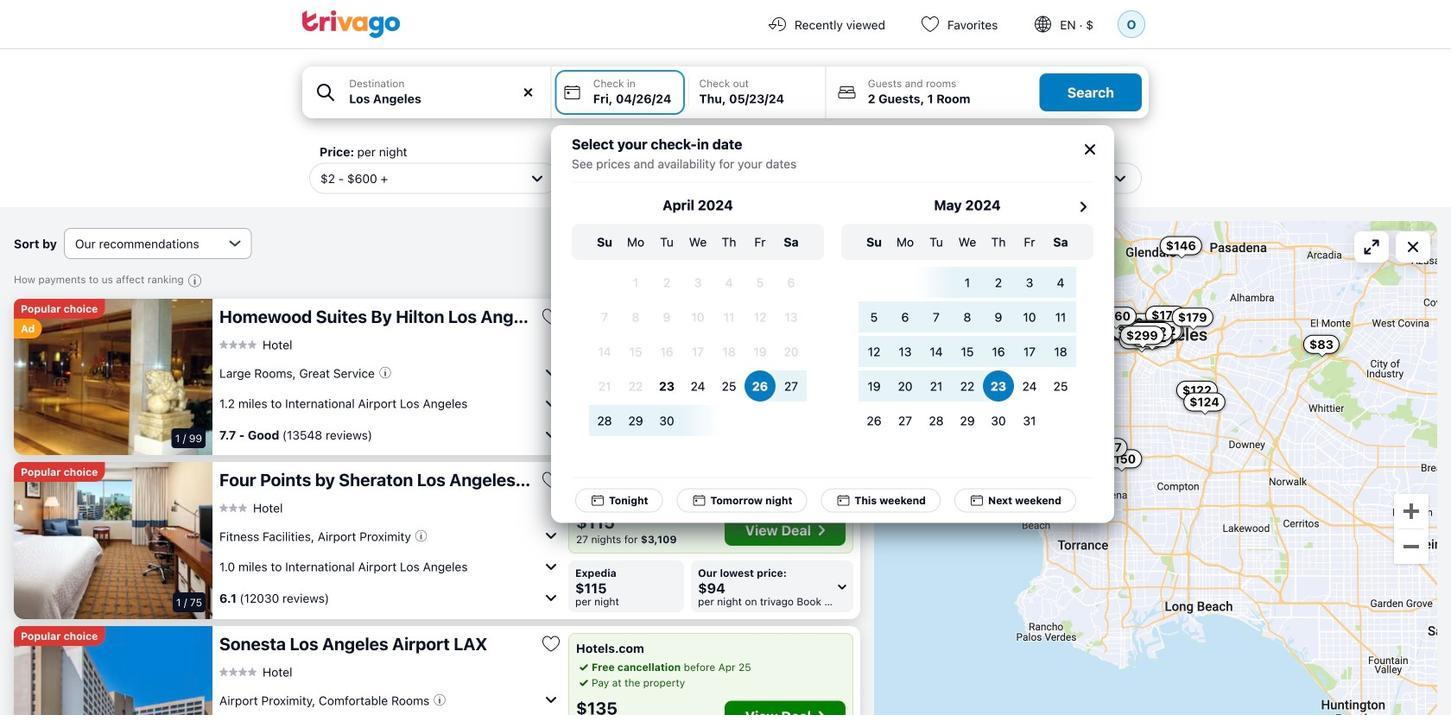 Task type: vqa. For each thing, say whether or not it's contained in the screenshot.
trivago logo at the top of page
yes



Task type: locate. For each thing, give the bounding box(es) containing it.
clear image
[[521, 85, 536, 100]]

Where to? search field
[[349, 90, 541, 108]]

hilton image
[[576, 415, 649, 439]]

None field
[[302, 67, 551, 118]]

trivago logo image
[[302, 10, 401, 38]]



Task type: describe. For each thing, give the bounding box(es) containing it.
homewood suites by hilton los angeles international airport, (los angeles, usa) image
[[14, 299, 212, 455]]

map region
[[874, 221, 1437, 715]]

four points by sheraton los angeles international airport, (los angeles, usa) image
[[14, 462, 212, 619]]

sonesta los angeles airport lax, (los angeles, usa) image
[[14, 626, 212, 715]]



